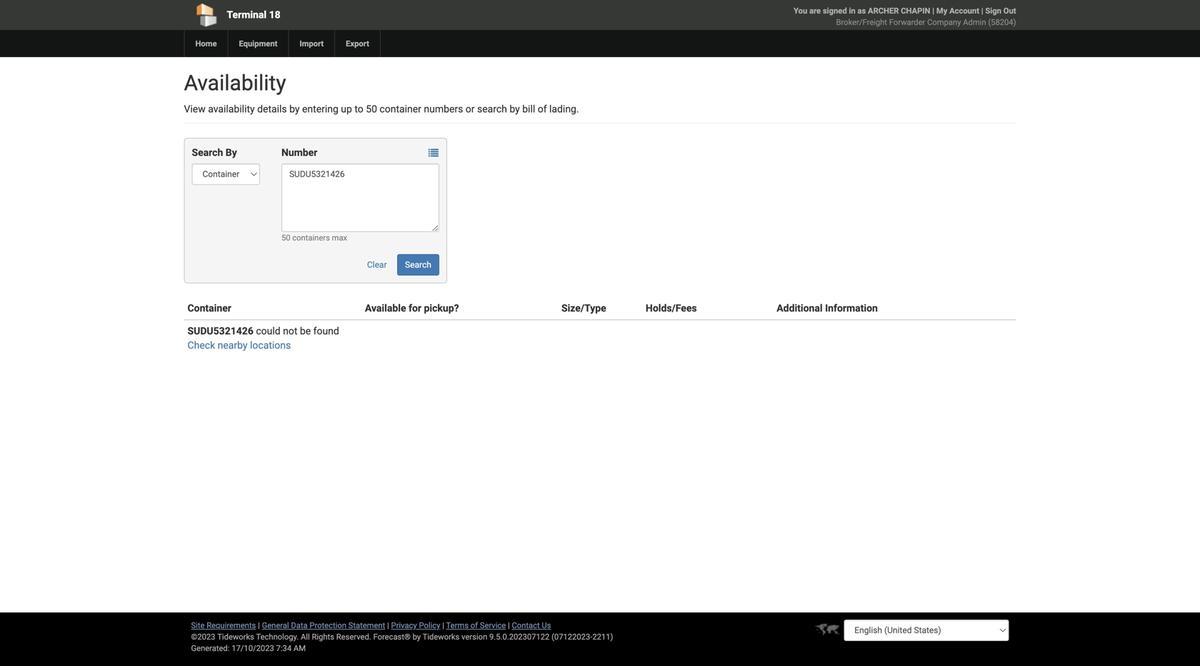 Task type: describe. For each thing, give the bounding box(es) containing it.
you are signed in as archer chapin | my account | sign out broker/freight forwarder company admin (58204)
[[794, 6, 1016, 27]]

1 horizontal spatial 50
[[366, 103, 377, 115]]

clear
[[367, 260, 387, 270]]

home
[[195, 39, 217, 48]]

| up "forecast®"
[[387, 621, 389, 631]]

max
[[332, 233, 347, 243]]

data
[[291, 621, 308, 631]]

clear button
[[359, 254, 395, 276]]

import link
[[288, 30, 334, 57]]

number
[[281, 147, 317, 159]]

could
[[256, 325, 281, 337]]

| left "sign"
[[982, 6, 984, 15]]

available
[[365, 303, 406, 314]]

additional
[[777, 303, 823, 314]]

am
[[294, 644, 306, 653]]

in
[[849, 6, 856, 15]]

chapin
[[901, 6, 931, 15]]

export
[[346, 39, 369, 48]]

requirements
[[207, 621, 256, 631]]

contact us link
[[512, 621, 551, 631]]

search by
[[192, 147, 237, 159]]

search for search by
[[192, 147, 223, 159]]

0 horizontal spatial 50
[[281, 233, 290, 243]]

sign
[[986, 6, 1002, 15]]

terms
[[446, 621, 469, 631]]

export link
[[334, 30, 380, 57]]

holds/fees
[[646, 303, 697, 314]]

0 vertical spatial of
[[538, 103, 547, 115]]

0 horizontal spatial by
[[289, 103, 300, 115]]

7:34
[[276, 644, 292, 653]]

not
[[283, 325, 298, 337]]

rights
[[312, 633, 334, 642]]

view availability details by entering up to 50 container numbers or search by bill of lading.
[[184, 103, 579, 115]]

account
[[950, 6, 980, 15]]

be
[[300, 325, 311, 337]]

by
[[226, 147, 237, 159]]

locations
[[250, 340, 291, 352]]

| up 9.5.0.202307122
[[508, 621, 510, 631]]

general data protection statement link
[[262, 621, 385, 631]]

18
[[269, 9, 281, 21]]

| left the general in the bottom of the page
[[258, 621, 260, 631]]

| up tideworks
[[442, 621, 444, 631]]

company
[[927, 18, 961, 27]]

2 horizontal spatial by
[[510, 103, 520, 115]]

contact
[[512, 621, 540, 631]]

home link
[[184, 30, 228, 57]]

sign out link
[[986, 6, 1016, 15]]

check
[[188, 340, 215, 352]]

bill
[[522, 103, 535, 115]]

pickup?
[[424, 303, 459, 314]]

additional information
[[777, 303, 878, 314]]

available for pickup?
[[365, 303, 459, 314]]

site requirements link
[[191, 621, 256, 631]]

availability
[[184, 70, 286, 96]]

50 containers max
[[281, 233, 347, 243]]

admin
[[963, 18, 986, 27]]

us
[[542, 621, 551, 631]]

information
[[825, 303, 878, 314]]

container
[[380, 103, 422, 115]]

2211)
[[593, 633, 613, 642]]

Number text field
[[281, 164, 439, 232]]

details
[[257, 103, 287, 115]]



Task type: vqa. For each thing, say whether or not it's contained in the screenshot.
Lading on the left bottom of the page
no



Task type: locate. For each thing, give the bounding box(es) containing it.
©2023 tideworks
[[191, 633, 254, 642]]

(07122023-
[[552, 633, 593, 642]]

|
[[933, 6, 935, 15], [982, 6, 984, 15], [258, 621, 260, 631], [387, 621, 389, 631], [442, 621, 444, 631], [508, 621, 510, 631]]

size/type
[[562, 303, 606, 314]]

entering
[[302, 103, 339, 115]]

all
[[301, 633, 310, 642]]

by
[[289, 103, 300, 115], [510, 103, 520, 115], [413, 633, 421, 642]]

found
[[313, 325, 339, 337]]

by down privacy policy link
[[413, 633, 421, 642]]

50 left containers
[[281, 233, 290, 243]]

1 horizontal spatial by
[[413, 633, 421, 642]]

(58204)
[[988, 18, 1016, 27]]

reserved.
[[336, 633, 371, 642]]

import
[[300, 39, 324, 48]]

terminal 18
[[227, 9, 281, 21]]

privacy
[[391, 621, 417, 631]]

container
[[188, 303, 231, 314]]

nearby
[[218, 340, 248, 352]]

numbers
[[424, 103, 463, 115]]

by right details
[[289, 103, 300, 115]]

forwarder
[[889, 18, 926, 27]]

general
[[262, 621, 289, 631]]

search button
[[397, 254, 439, 276]]

1 vertical spatial search
[[405, 260, 431, 270]]

of inside site requirements | general data protection statement | privacy policy | terms of service | contact us ©2023 tideworks technology. all rights reserved. forecast® by tideworks version 9.5.0.202307122 (07122023-2211) generated: 17/10/2023 7:34 am
[[471, 621, 478, 631]]

tideworks
[[423, 633, 460, 642]]

lading.
[[549, 103, 579, 115]]

signed
[[823, 6, 847, 15]]

terms of service link
[[446, 621, 506, 631]]

search
[[192, 147, 223, 159], [405, 260, 431, 270]]

sudu5321426 could not be found check nearby locations
[[188, 325, 339, 352]]

to
[[355, 103, 364, 115]]

0 horizontal spatial search
[[192, 147, 223, 159]]

of
[[538, 103, 547, 115], [471, 621, 478, 631]]

search left the by
[[192, 147, 223, 159]]

1 horizontal spatial of
[[538, 103, 547, 115]]

containers
[[292, 233, 330, 243]]

equipment
[[239, 39, 277, 48]]

9.5.0.202307122
[[489, 633, 550, 642]]

broker/freight
[[836, 18, 887, 27]]

1 vertical spatial of
[[471, 621, 478, 631]]

my account link
[[937, 6, 980, 15]]

check nearby locations link
[[188, 340, 291, 352]]

privacy policy link
[[391, 621, 440, 631]]

50
[[366, 103, 377, 115], [281, 233, 290, 243]]

site
[[191, 621, 205, 631]]

| left 'my'
[[933, 6, 935, 15]]

statement
[[348, 621, 385, 631]]

generated:
[[191, 644, 230, 653]]

of right bill
[[538, 103, 547, 115]]

you
[[794, 6, 808, 15]]

0 horizontal spatial of
[[471, 621, 478, 631]]

equipment link
[[228, 30, 288, 57]]

by left bill
[[510, 103, 520, 115]]

archer
[[868, 6, 899, 15]]

1 vertical spatial 50
[[281, 233, 290, 243]]

version
[[462, 633, 487, 642]]

availability
[[208, 103, 255, 115]]

search for search
[[405, 260, 431, 270]]

sudu5321426
[[188, 325, 254, 337]]

my
[[937, 6, 948, 15]]

show list image
[[429, 148, 439, 158]]

or
[[466, 103, 475, 115]]

17/10/2023
[[232, 644, 274, 653]]

0 vertical spatial search
[[192, 147, 223, 159]]

terminal
[[227, 9, 267, 21]]

service
[[480, 621, 506, 631]]

0 vertical spatial 50
[[366, 103, 377, 115]]

forecast®
[[373, 633, 411, 642]]

technology.
[[256, 633, 299, 642]]

search
[[477, 103, 507, 115]]

by inside site requirements | general data protection statement | privacy policy | terms of service | contact us ©2023 tideworks technology. all rights reserved. forecast® by tideworks version 9.5.0.202307122 (07122023-2211) generated: 17/10/2023 7:34 am
[[413, 633, 421, 642]]

protection
[[310, 621, 346, 631]]

out
[[1004, 6, 1016, 15]]

terminal 18 link
[[184, 0, 518, 30]]

50 right to
[[366, 103, 377, 115]]

1 horizontal spatial search
[[405, 260, 431, 270]]

search right clear button
[[405, 260, 431, 270]]

policy
[[419, 621, 440, 631]]

of up version
[[471, 621, 478, 631]]

are
[[810, 6, 821, 15]]

for
[[409, 303, 422, 314]]

as
[[858, 6, 866, 15]]

site requirements | general data protection statement | privacy policy | terms of service | contact us ©2023 tideworks technology. all rights reserved. forecast® by tideworks version 9.5.0.202307122 (07122023-2211) generated: 17/10/2023 7:34 am
[[191, 621, 613, 653]]

search inside button
[[405, 260, 431, 270]]

view
[[184, 103, 206, 115]]



